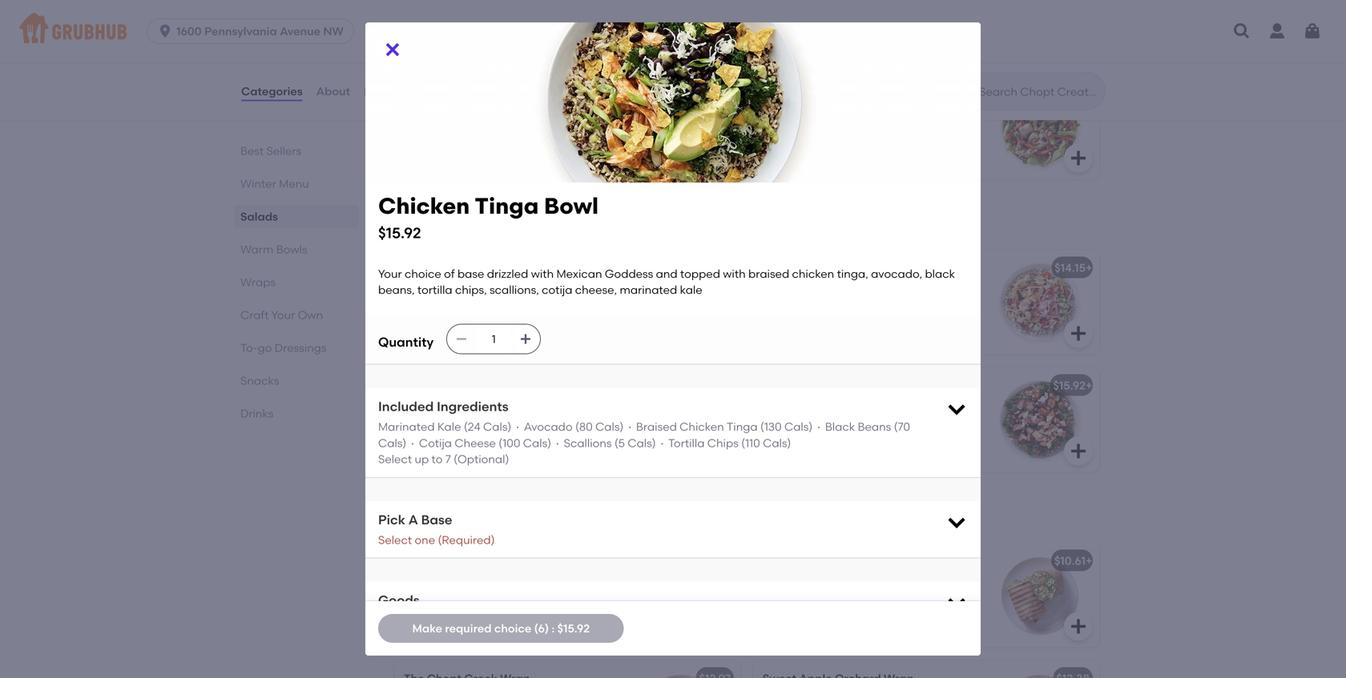 Task type: describe. For each thing, give the bounding box(es) containing it.
spinach,
[[816, 141, 862, 154]]

own
[[298, 308, 323, 322]]

tahini
[[847, 261, 880, 275]]

best sellers
[[240, 144, 301, 158]]

croutons,
[[538, 580, 589, 594]]

mexican caesar wrap
[[763, 554, 885, 568]]

avocado,
[[763, 0, 814, 4]]

to
[[431, 453, 443, 466]]

∙ down braised on the bottom of page
[[659, 437, 666, 450]]

1 horizontal spatial braised
[[748, 267, 789, 281]]

pepper inside panko fried chicken, pepper jack cheese, corn, grape tomatoes, pickled red onions, carrots, romaine
[[515, 0, 555, 4]]

2 vertical spatial avocado,
[[526, 316, 578, 330]]

7
[[445, 453, 451, 466]]

avocado, grape tomatoes, corn, pepper jack cheese, crispy shallots, romaine
[[763, 0, 954, 37]]

bowl for chinese chicken bowl
[[499, 379, 525, 392]]

∙ up (100
[[514, 420, 521, 434]]

romaine inside the grilled chicken, carrots, roasted broccoli, pickled red onions, roasted almonds, spinach, romaine
[[864, 141, 910, 154]]

1600
[[176, 24, 202, 38]]

required
[[445, 622, 492, 636]]

wrap for mexican caesar wrap
[[855, 554, 885, 568]]

cheese, inside grilled chicken, avocado, all-natural smoked bacon, cage-free egg, blue cheese, grape tomatoes, romaine
[[404, 141, 446, 154]]

grilled chicken, carrots, roasted broccoli, pickled red onions, roasted almonds, spinach, romaine
[[763, 108, 959, 154]]

romaine inside panko fried chicken, pepper jack cheese, corn, grape tomatoes, pickled red onions, carrots, romaine
[[552, 23, 598, 37]]

cobb
[[447, 86, 477, 99]]

cotija cheese, jalapeño peppers, tortilla chips, romaine
[[763, 577, 942, 607]]

0 vertical spatial base
[[457, 267, 484, 281]]

search icon image
[[953, 82, 973, 101]]

1 vertical spatial roasted
[[917, 125, 959, 138]]

0 vertical spatial roasted
[[893, 108, 935, 122]]

0 horizontal spatial goddess
[[452, 300, 501, 314]]

chips, inside "cotija cheese, jalapeño peppers, tortilla chips, romaine"
[[800, 593, 832, 607]]

1 vertical spatial black
[[404, 333, 434, 346]]

parmesan,
[[436, 580, 495, 594]]

best for best sellers
[[240, 144, 264, 158]]

∙ cotija cheese (100 cals) ∙ scallions (5 cals) ∙ tortilla chips (110 cals)
[[406, 437, 791, 450]]

bowl inside chicken tinga bowl $15.92
[[544, 193, 598, 220]]

0 vertical spatial wraps
[[240, 276, 276, 289]]

main navigation navigation
[[0, 0, 1346, 62]]

0 horizontal spatial beans,
[[378, 283, 415, 297]]

included ingredients
[[378, 399, 508, 415]]

wrap for kale caesar wrap
[[474, 557, 504, 571]]

romaine inside avocado, grape tomatoes, corn, pepper jack cheese, crispy shallots, romaine
[[763, 23, 808, 37]]

1 vertical spatial warm
[[240, 243, 274, 256]]

(130
[[760, 420, 782, 434]]

mediterranean tahini bowl
[[763, 261, 909, 275]]

corn, inside panko fried chicken, pepper jack cheese, corn, grape tomatoes, pickled red onions, carrots, romaine
[[448, 7, 476, 20]]

sesame ginger chicken salad
[[763, 86, 929, 99]]

pennsylvania
[[204, 24, 277, 38]]

0 vertical spatial of
[[444, 267, 455, 281]]

aged parmesan, artisan croutons, kale & romaine
[[404, 580, 589, 610]]

sesame
[[763, 86, 806, 99]]

natural
[[561, 108, 601, 122]]

Search Chopt Creative Salad Co. search field
[[977, 84, 1100, 99]]

1 horizontal spatial goddess
[[605, 267, 653, 281]]

bowl for blissful harvest bowl
[[849, 379, 876, 392]]

scallions
[[564, 437, 612, 450]]

chicken up the grilled chicken, carrots, roasted broccoli, pickled red onions, roasted almonds, spinach, romaine
[[849, 86, 894, 99]]

bacon,
[[449, 125, 487, 138]]

∙ down marinated
[[409, 437, 416, 450]]

up
[[415, 453, 429, 466]]

1 horizontal spatial black
[[925, 267, 955, 281]]

(24
[[464, 420, 480, 434]]

0 horizontal spatial tinga,
[[492, 316, 524, 330]]

kale inside aged parmesan, artisan croutons, kale & romaine
[[404, 596, 426, 610]]

1 vertical spatial your
[[404, 284, 428, 297]]

tomatoes, inside grilled chicken, avocado, all-natural smoked bacon, cage-free egg, blue cheese, grape tomatoes, romaine
[[484, 141, 539, 154]]

select inside pick a base select one (required)
[[378, 534, 412, 547]]

+ for blissful harvest bowl
[[1086, 379, 1092, 392]]

tomatoes, inside avocado, grape tomatoes, corn, pepper jack cheese, crispy shallots, romaine
[[852, 0, 908, 4]]

onions, inside the grilled chicken, carrots, roasted broccoli, pickled red onions, roasted almonds, spinach, romaine
[[876, 125, 914, 138]]

categories
[[241, 84, 303, 98]]

0 vertical spatial topped
[[680, 267, 720, 281]]

classic
[[404, 86, 444, 99]]

chinese chicken bowl
[[404, 379, 525, 392]]

1 vertical spatial scallions,
[[548, 333, 597, 346]]

grape inside avocado, grape tomatoes, corn, pepper jack cheese, crispy shallots, romaine
[[817, 0, 850, 4]]

1 vertical spatial base
[[483, 284, 510, 297]]

cheese, inside panko fried chicken, pepper jack cheese, corn, grape tomatoes, pickled red onions, carrots, romaine
[[404, 7, 446, 20]]

2 $10.61 + from the left
[[1054, 554, 1092, 568]]

cals) up (100
[[483, 420, 511, 434]]

0 vertical spatial kale
[[680, 283, 702, 297]]

$15.92 + for chicken tinga bowl
[[694, 261, 733, 275]]

1 horizontal spatial and
[[656, 267, 677, 281]]

a
[[408, 512, 418, 528]]

craft
[[240, 308, 269, 322]]

grape inside grilled chicken, avocado, all-natural smoked bacon, cage-free egg, blue cheese, grape tomatoes, romaine
[[448, 141, 481, 154]]

best for best seller
[[413, 538, 434, 549]]

cals) up (5
[[595, 420, 624, 434]]

(required)
[[438, 534, 495, 547]]

ingredients
[[437, 399, 508, 415]]

chicken inside chicken tinga bowl $15.92
[[378, 193, 470, 220]]

fried
[[440, 0, 465, 4]]

make
[[412, 622, 442, 636]]

1600 pennsylvania avenue nw button
[[147, 18, 360, 44]]

:
[[552, 622, 555, 636]]

1 vertical spatial cotija
[[404, 349, 434, 362]]

red inside the grilled chicken, carrots, roasted broccoli, pickled red onions, roasted almonds, spinach, romaine
[[855, 125, 873, 138]]

1 vertical spatial choice
[[430, 284, 467, 297]]

grilled chicken, avocado, all-natural smoked bacon, cage-free egg, blue cheese, grape tomatoes, romaine
[[404, 108, 601, 154]]

shallots,
[[910, 7, 954, 20]]

santa fe salad image
[[979, 0, 1099, 61]]

winter menu
[[240, 177, 309, 191]]

cheese
[[455, 437, 496, 450]]

1 vertical spatial avocado,
[[871, 267, 922, 281]]

0 vertical spatial drizzled
[[487, 267, 528, 281]]

$15.33
[[693, 379, 727, 392]]

avenue
[[280, 24, 321, 38]]

categories button
[[240, 62, 303, 120]]

blissful harvest bowl
[[763, 379, 876, 392]]

0 vertical spatial choice
[[405, 267, 441, 281]]

panko
[[404, 0, 438, 4]]

one
[[415, 534, 435, 547]]

0 horizontal spatial chicken
[[447, 316, 490, 330]]

free
[[523, 125, 544, 138]]

+ for mediterranean tahini bowl
[[1086, 261, 1092, 275]]

included
[[378, 399, 434, 415]]

black
[[825, 420, 855, 434]]

about
[[316, 84, 350, 98]]

0 horizontal spatial bowls
[[276, 243, 307, 256]]

chicken tinga bowl
[[404, 261, 512, 275]]

egg,
[[547, 125, 571, 138]]

avocado
[[524, 420, 573, 434]]

go
[[258, 341, 272, 355]]

2 vertical spatial choice
[[494, 622, 531, 636]]

beans
[[858, 420, 891, 434]]

2 vertical spatial your
[[271, 308, 295, 322]]

0 horizontal spatial warm bowls
[[240, 243, 307, 256]]

$14.15 +
[[1055, 261, 1092, 275]]

marinated kale (24 cals) ∙ avocado (80 cals) ∙ braised chicken tinga (130 cals)
[[378, 420, 813, 434]]

panko fried chicken, pepper jack cheese, corn, grape tomatoes, pickled red onions, carrots, romaine
[[404, 0, 598, 37]]

tortilla inside "cotija cheese, jalapeño peppers, tortilla chips, romaine"
[[763, 593, 798, 607]]

goods
[[378, 593, 420, 609]]

broccoli,
[[763, 125, 810, 138]]

cheese, inside "cotija cheese, jalapeño peppers, tortilla chips, romaine"
[[798, 577, 840, 591]]

mexican caesar wrap image
[[979, 543, 1099, 648]]

2 vertical spatial tinga
[[727, 420, 758, 434]]

(6)
[[534, 622, 549, 636]]

0 horizontal spatial and
[[503, 300, 525, 314]]

svg image inside main navigation navigation
[[1232, 22, 1251, 41]]

classic cobb salad
[[404, 86, 512, 99]]

2 $10.61 from the left
[[1054, 554, 1086, 568]]

tinga for chicken tinga bowl
[[451, 261, 483, 275]]

avocado, grape tomatoes, corn, pepper jack cheese, crispy shallots, romaine button
[[753, 0, 1099, 61]]

caesar for cheese,
[[812, 554, 852, 568]]

1 vertical spatial kale
[[542, 349, 564, 362]]

(optional)
[[454, 453, 509, 466]]

0 horizontal spatial cotija
[[419, 437, 452, 450]]

0 vertical spatial chicken
[[792, 267, 834, 281]]

mediterranean tahini bowl image
[[979, 250, 1099, 354]]

chicken, for sesame ginger chicken salad
[[801, 108, 846, 122]]

2 horizontal spatial mexican
[[763, 554, 809, 568]]

1 horizontal spatial chips,
[[513, 333, 545, 346]]

classic cobb salad image
[[620, 75, 740, 179]]

1 horizontal spatial kale
[[437, 420, 461, 434]]

panko fried chicken, pepper jack cheese, corn, grape tomatoes, pickled red onions, carrots, romaine button
[[394, 0, 740, 61]]

menu
[[279, 177, 309, 191]]

pepper inside avocado, grape tomatoes, corn, pepper jack cheese, crispy shallots, romaine
[[763, 7, 803, 20]]

1 vertical spatial beans,
[[437, 333, 473, 346]]

caesar for parmesan,
[[431, 557, 471, 571]]

0 vertical spatial mexican
[[556, 267, 602, 281]]

reviews button
[[363, 62, 409, 120]]

crispy
[[875, 7, 907, 20]]

(80
[[575, 420, 593, 434]]

seller
[[436, 538, 462, 549]]



Task type: vqa. For each thing, say whether or not it's contained in the screenshot.
CHICKEN, inside Grilled Chicken, Carrots, Roasted Broccoli, Pickled Red Onions, Roasted Almonds, Spinach, Romaine
yes



Task type: locate. For each thing, give the bounding box(es) containing it.
mexican
[[556, 267, 602, 281], [404, 300, 450, 314], [763, 554, 809, 568]]

to-
[[240, 341, 258, 355]]

0 vertical spatial braised
[[748, 267, 789, 281]]

tortilla up chinese chicken bowl
[[476, 333, 511, 346]]

scallions, right input item quantity number field
[[548, 333, 597, 346]]

chicken up 'ingredients'
[[451, 379, 496, 392]]

chips,
[[455, 283, 487, 297], [513, 333, 545, 346], [800, 593, 832, 607]]

tinga inside chicken tinga bowl $15.92
[[475, 193, 539, 220]]

0 horizontal spatial onions,
[[467, 23, 505, 37]]

corn, up shallots,
[[910, 0, 938, 4]]

(100
[[499, 437, 520, 450]]

grape inside panko fried chicken, pepper jack cheese, corn, grape tomatoes, pickled red onions, carrots, romaine
[[479, 7, 511, 20]]

nw
[[323, 24, 344, 38]]

harvest
[[804, 379, 846, 392]]

roasted down sesame ginger chicken salad
[[893, 108, 935, 122]]

kale
[[680, 283, 702, 297], [542, 349, 564, 362], [404, 596, 426, 610]]

pickled inside panko fried chicken, pepper jack cheese, corn, grape tomatoes, pickled red onions, carrots, romaine
[[404, 23, 443, 37]]

0 vertical spatial grape
[[817, 0, 850, 4]]

0 vertical spatial bowls
[[446, 213, 495, 233]]

red down the 'fried'
[[446, 23, 464, 37]]

jalapeño
[[843, 577, 891, 591]]

0 horizontal spatial chips,
[[455, 283, 487, 297]]

1 vertical spatial marinated
[[482, 349, 539, 362]]

2 vertical spatial kale
[[404, 596, 426, 610]]

1 horizontal spatial jack
[[805, 7, 828, 20]]

caesar up "cotija cheese, jalapeño peppers, tortilla chips, romaine"
[[812, 554, 852, 568]]

0 horizontal spatial pepper
[[515, 0, 555, 4]]

tinga down chicken tinga bowl $15.92
[[451, 261, 483, 275]]

bowls up chicken tinga bowl at the left of the page
[[446, 213, 495, 233]]

1 vertical spatial select
[[378, 534, 412, 547]]

chicken down chicken tinga bowl at the left of the page
[[447, 316, 490, 330]]

best left sellers
[[240, 144, 264, 158]]

choice left (6)
[[494, 622, 531, 636]]

$14.15 for $14.15 +
[[1055, 261, 1086, 275]]

dressings
[[275, 341, 326, 355]]

wrap up jalapeño
[[855, 554, 885, 568]]

select up to 7 (optional)
[[378, 453, 509, 466]]

1 salad from the left
[[480, 86, 512, 99]]

+ for chicken tinga bowl
[[727, 261, 733, 275]]

svg image inside 1600 pennsylvania avenue nw button
[[157, 23, 173, 39]]

chicken, for classic cobb salad
[[442, 108, 487, 122]]

Input item quantity number field
[[476, 325, 511, 354]]

0 vertical spatial $15.92 +
[[694, 261, 733, 275]]

tinga for chicken tinga bowl $15.92
[[475, 193, 539, 220]]

0 horizontal spatial red
[[446, 23, 464, 37]]

chips, down chicken tinga bowl at the left of the page
[[455, 283, 487, 297]]

jack
[[558, 0, 581, 4], [805, 7, 828, 20]]

your
[[378, 267, 402, 281], [404, 284, 428, 297], [271, 308, 295, 322]]

carrots, inside the grilled chicken, carrots, roasted broccoli, pickled red onions, roasted almonds, spinach, romaine
[[849, 108, 891, 122]]

0 horizontal spatial wraps
[[240, 276, 276, 289]]

0 vertical spatial your
[[378, 267, 402, 281]]

craft your own
[[240, 308, 323, 322]]

1 select from the top
[[378, 453, 412, 466]]

0 vertical spatial cotija
[[542, 283, 572, 297]]

sweet apple orchard wrap image
[[979, 661, 1099, 679]]

$15.33 +
[[693, 379, 733, 392]]

2 horizontal spatial kale
[[680, 283, 702, 297]]

base down chicken tinga bowl $15.92
[[457, 267, 484, 281]]

1 $10.61 from the left
[[695, 554, 727, 568]]

chicken, inside the grilled chicken, carrots, roasted broccoli, pickled red onions, roasted almonds, spinach, romaine
[[801, 108, 846, 122]]

+ for chinese chicken bowl
[[727, 379, 733, 392]]

grilled up smoked
[[404, 108, 439, 122]]

$15.92
[[698, 86, 731, 99], [378, 225, 421, 242], [694, 261, 727, 275], [1053, 379, 1086, 392], [557, 622, 590, 636]]

0 horizontal spatial scallions,
[[490, 283, 539, 297]]

0 vertical spatial tomatoes,
[[852, 0, 908, 4]]

svg image
[[1232, 22, 1251, 41], [710, 31, 729, 50], [710, 148, 729, 168], [519, 333, 532, 346]]

salad right 'cobb'
[[480, 86, 512, 99]]

chicken, right the 'fried'
[[468, 0, 513, 4]]

1 vertical spatial goddess
[[452, 300, 501, 314]]

1 vertical spatial best
[[413, 538, 434, 549]]

kale caesar wrap
[[404, 557, 504, 571]]

chicken, down ginger
[[801, 108, 846, 122]]

0 horizontal spatial corn,
[[448, 7, 476, 20]]

grilled inside grilled chicken, avocado, all-natural smoked bacon, cage-free egg, blue cheese, grape tomatoes, romaine
[[404, 108, 439, 122]]

best seller
[[413, 538, 462, 549]]

pick a base select one (required)
[[378, 512, 495, 547]]

warm up chicken tinga bowl at the left of the page
[[391, 213, 442, 233]]

onions, inside panko fried chicken, pepper jack cheese, corn, grape tomatoes, pickled red onions, carrots, romaine
[[467, 23, 505, 37]]

1 vertical spatial drizzled
[[513, 284, 554, 297]]

cheese,
[[404, 7, 446, 20], [831, 7, 872, 20], [404, 141, 446, 154], [575, 283, 617, 297], [437, 349, 479, 362], [798, 577, 840, 591]]

0 vertical spatial tortilla
[[417, 283, 452, 297]]

blue
[[574, 125, 597, 138]]

0 horizontal spatial best
[[240, 144, 264, 158]]

romaine inside "cotija cheese, jalapeño peppers, tortilla chips, romaine"
[[835, 593, 880, 607]]

2 vertical spatial chips,
[[800, 593, 832, 607]]

0 horizontal spatial salad
[[480, 86, 512, 99]]

black
[[925, 267, 955, 281], [404, 333, 434, 346]]

0 vertical spatial select
[[378, 453, 412, 466]]

0 horizontal spatial wrap
[[474, 557, 504, 571]]

cals) inside black beans (70 cals)
[[378, 437, 406, 450]]

1 vertical spatial $15.92 +
[[1053, 379, 1092, 392]]

wrap up aged parmesan, artisan croutons, kale & romaine
[[474, 557, 504, 571]]

kale caesar wrap image
[[620, 543, 740, 648]]

pepper
[[515, 0, 555, 4], [763, 7, 803, 20]]

0 vertical spatial beans,
[[378, 283, 415, 297]]

base
[[457, 267, 484, 281], [483, 284, 510, 297]]

1 grilled from the left
[[404, 108, 439, 122]]

red
[[446, 23, 464, 37], [855, 125, 873, 138]]

black right tahini
[[925, 267, 955, 281]]

1 horizontal spatial beans,
[[437, 333, 473, 346]]

drizzled
[[487, 267, 528, 281], [513, 284, 554, 297]]

sesame ginger chicken salad image
[[979, 75, 1099, 179]]

red up the spinach, at right top
[[855, 125, 873, 138]]

0 horizontal spatial kale
[[404, 596, 426, 610]]

0 horizontal spatial pickled
[[404, 23, 443, 37]]

2 select from the top
[[378, 534, 412, 547]]

with
[[531, 267, 554, 281], [723, 267, 746, 281], [557, 284, 579, 297], [570, 300, 593, 314]]

grilled for grilled chicken, carrots, roasted broccoli, pickled red onions, roasted almonds, spinach, romaine
[[763, 108, 798, 122]]

the chopt greek wrap image
[[620, 661, 740, 679]]

1 vertical spatial bowls
[[276, 243, 307, 256]]

cheese, inside avocado, grape tomatoes, corn, pepper jack cheese, crispy shallots, romaine
[[831, 7, 872, 20]]

1 horizontal spatial cotija
[[542, 283, 572, 297]]

chips
[[707, 437, 739, 450]]

chips, right input item quantity number field
[[513, 333, 545, 346]]

carrots, inside panko fried chicken, pepper jack cheese, corn, grape tomatoes, pickled red onions, carrots, romaine
[[508, 23, 550, 37]]

warm bowls up chicken tinga bowl at the left of the page
[[391, 213, 495, 233]]

of down chicken tinga bowl $15.92
[[444, 267, 455, 281]]

choice down chicken tinga bowl at the left of the page
[[430, 284, 467, 297]]

ginger
[[809, 86, 847, 99]]

0 horizontal spatial cotija
[[404, 349, 434, 362]]

1 horizontal spatial warm
[[391, 213, 442, 233]]

select
[[378, 453, 412, 466], [378, 534, 412, 547]]

smoked
[[404, 125, 447, 138]]

cage-
[[490, 125, 523, 138]]

1 horizontal spatial your
[[378, 267, 402, 281]]

chicken tinga bowl image
[[620, 250, 740, 354]]

of down chicken tinga bowl at the left of the page
[[470, 284, 480, 297]]

+ for mexican caesar wrap
[[1086, 554, 1092, 568]]

2 salad from the left
[[897, 86, 929, 99]]

onions, down sesame ginger chicken salad
[[876, 125, 914, 138]]

0 vertical spatial tinga,
[[837, 267, 868, 281]]

cals) right (130
[[784, 420, 813, 434]]

winter
[[240, 177, 276, 191]]

$14.15 for $14.15
[[1059, 86, 1090, 99]]

marinated
[[378, 420, 435, 434]]

0 vertical spatial kale
[[437, 420, 461, 434]]

chips, down mexican caesar wrap
[[800, 593, 832, 607]]

beans, left input item quantity number field
[[437, 333, 473, 346]]

1 vertical spatial tinga,
[[492, 316, 524, 330]]

and
[[656, 267, 677, 281], [503, 300, 525, 314]]

avocado, inside grilled chicken, avocado, all-natural smoked bacon, cage-free egg, blue cheese, grape tomatoes, romaine
[[490, 108, 541, 122]]

tomatoes,
[[852, 0, 908, 4], [514, 7, 570, 20], [484, 141, 539, 154]]

cotija up to
[[419, 437, 452, 450]]

artisan
[[497, 580, 535, 594]]

your left the own
[[271, 308, 295, 322]]

1 horizontal spatial warm bowls
[[391, 213, 495, 233]]

crispy chicken ranch salad image
[[620, 0, 740, 61]]

bowl right tahini
[[883, 261, 909, 275]]

0 horizontal spatial grilled
[[404, 108, 439, 122]]

your down chicken tinga bowl at the left of the page
[[404, 284, 428, 297]]

∙ down avocado
[[554, 437, 561, 450]]

grilled inside the grilled chicken, carrots, roasted broccoli, pickled red onions, roasted almonds, spinach, romaine
[[763, 108, 798, 122]]

1 vertical spatial onions,
[[876, 125, 914, 138]]

tinga up (110
[[727, 420, 758, 434]]

bowl right harvest
[[849, 379, 876, 392]]

tomatoes, inside panko fried chicken, pepper jack cheese, corn, grape tomatoes, pickled red onions, carrots, romaine
[[514, 7, 570, 20]]

chicken up 'quantity'
[[404, 261, 449, 275]]

0 horizontal spatial tortilla
[[417, 283, 452, 297]]

corn, down the 'fried'
[[448, 7, 476, 20]]

1 vertical spatial tinga
[[451, 261, 483, 275]]

cals) down braised on the bottom of page
[[628, 437, 656, 450]]

1 horizontal spatial of
[[470, 284, 480, 297]]

pickled inside the grilled chicken, carrots, roasted broccoli, pickled red onions, roasted almonds, spinach, romaine
[[813, 125, 852, 138]]

warm down salads
[[240, 243, 274, 256]]

caesar
[[812, 554, 852, 568], [431, 557, 471, 571]]

1 vertical spatial $14.15
[[1055, 261, 1086, 275]]

$15.92 + for blissful harvest bowl
[[1053, 379, 1092, 392]]

chicken left tahini
[[792, 267, 834, 281]]

2 grilled from the left
[[763, 108, 798, 122]]

chicken
[[792, 267, 834, 281], [447, 316, 490, 330]]

0 vertical spatial chips,
[[455, 283, 487, 297]]

bowl for chicken tinga bowl
[[486, 261, 512, 275]]

1 horizontal spatial tinga,
[[837, 267, 868, 281]]

warm bowls down salads
[[240, 243, 307, 256]]

select left up at the bottom of the page
[[378, 453, 412, 466]]

bowl down egg,
[[544, 193, 598, 220]]

wraps up 'one' in the bottom left of the page
[[391, 506, 446, 526]]

0 horizontal spatial carrots,
[[508, 23, 550, 37]]

1 horizontal spatial onions,
[[876, 125, 914, 138]]

(5
[[614, 437, 625, 450]]

chicken up chicken tinga bowl at the left of the page
[[378, 193, 470, 220]]

blissful
[[763, 379, 801, 392]]

1 vertical spatial and
[[503, 300, 525, 314]]

1 vertical spatial mexican
[[404, 300, 450, 314]]

quantity
[[378, 334, 434, 350]]

braised
[[748, 267, 789, 281], [404, 316, 445, 330]]

kale down included ingredients
[[437, 420, 461, 434]]

bowl for mediterranean tahini bowl
[[883, 261, 909, 275]]

romaine inside grilled chicken, avocado, all-natural smoked bacon, cage-free egg, blue cheese, grape tomatoes, romaine
[[542, 141, 587, 154]]

make required choice (6) : $15.92
[[412, 622, 590, 636]]

cotija inside "cotija cheese, jalapeño peppers, tortilla chips, romaine"
[[763, 577, 796, 591]]

best
[[240, 144, 264, 158], [413, 538, 434, 549]]

best left the seller
[[413, 538, 434, 549]]

grilled for grilled chicken, avocado, all-natural smoked bacon, cage-free egg, blue cheese, grape tomatoes, romaine
[[404, 108, 439, 122]]

1 vertical spatial warm bowls
[[240, 243, 307, 256]]

&
[[429, 596, 437, 610]]

corn,
[[910, 0, 938, 4], [448, 7, 476, 20]]

∙ down blissful harvest bowl
[[813, 420, 825, 434]]

romaine inside aged parmesan, artisan croutons, kale & romaine
[[440, 596, 486, 610]]

warm bowls
[[391, 213, 495, 233], [240, 243, 307, 256]]

blissful harvest bowl image
[[979, 368, 1099, 472]]

chicken up tortilla
[[680, 420, 724, 434]]

all-
[[544, 108, 561, 122]]

black up chinese
[[404, 333, 434, 346]]

braised
[[636, 420, 677, 434]]

goddess
[[605, 267, 653, 281], [452, 300, 501, 314]]

0 horizontal spatial of
[[444, 267, 455, 281]]

tinga,
[[837, 267, 868, 281], [492, 316, 524, 330]]

1 vertical spatial wraps
[[391, 506, 446, 526]]

$15.92 inside chicken tinga bowl $15.92
[[378, 225, 421, 242]]

about button
[[315, 62, 351, 120]]

0 horizontal spatial braised
[[404, 316, 445, 330]]

1 horizontal spatial tortilla
[[476, 333, 511, 346]]

0 horizontal spatial kale
[[404, 557, 428, 571]]

base
[[421, 512, 452, 528]]

kale up 'aged'
[[404, 557, 428, 571]]

1 vertical spatial of
[[470, 284, 480, 297]]

(110
[[741, 437, 760, 450]]

onions, up 'cobb'
[[467, 23, 505, 37]]

jack inside panko fried chicken, pepper jack cheese, corn, grape tomatoes, pickled red onions, carrots, romaine
[[558, 0, 581, 4]]

your left chicken tinga bowl at the left of the page
[[378, 267, 402, 281]]

tortilla down chicken tinga bowl at the left of the page
[[417, 283, 452, 297]]

chicken, inside grilled chicken, avocado, all-natural smoked bacon, cage-free egg, blue cheese, grape tomatoes, romaine
[[442, 108, 487, 122]]

$14.15
[[1059, 86, 1090, 99], [1055, 261, 1086, 275]]

select down pick
[[378, 534, 412, 547]]

1 vertical spatial braised
[[404, 316, 445, 330]]

cals) down marinated
[[378, 437, 406, 450]]

0 vertical spatial scallions,
[[490, 283, 539, 297]]

corn, inside avocado, grape tomatoes, corn, pepper jack cheese, crispy shallots, romaine
[[910, 0, 938, 4]]

1 horizontal spatial pickled
[[813, 125, 852, 138]]

0 horizontal spatial mexican
[[404, 300, 450, 314]]

0 vertical spatial marinated
[[620, 283, 677, 297]]

cotija down mexican caesar wrap
[[763, 577, 796, 591]]

1 vertical spatial topped
[[528, 300, 568, 314]]

chicken
[[849, 86, 894, 99], [378, 193, 470, 220], [404, 261, 449, 275], [451, 379, 496, 392], [680, 420, 724, 434]]

∙ left braised on the bottom of page
[[626, 420, 633, 434]]

svg image
[[1303, 22, 1322, 41], [157, 23, 173, 39], [383, 40, 402, 59], [1069, 148, 1088, 168], [1069, 324, 1088, 343], [455, 333, 468, 346], [945, 398, 968, 420], [710, 442, 729, 461], [1069, 442, 1088, 461], [945, 511, 968, 534], [945, 592, 968, 614], [1069, 617, 1088, 636]]

bowls down salads
[[276, 243, 307, 256]]

your choice of base drizzled with mexican goddess and topped with braised chicken tinga, avocado, black beans, tortilla chips, scallions, cotija cheese, marinated kale
[[378, 267, 958, 297], [404, 284, 597, 362]]

beans, up 'quantity'
[[378, 283, 415, 297]]

sellers
[[266, 144, 301, 158]]

wraps up craft
[[240, 276, 276, 289]]

1 horizontal spatial topped
[[680, 267, 720, 281]]

drinks
[[240, 407, 273, 421]]

tinga down cage-
[[475, 193, 539, 220]]

wrap
[[855, 554, 885, 568], [474, 557, 504, 571]]

0 vertical spatial black
[[925, 267, 955, 281]]

salad left 'search icon'
[[897, 86, 929, 99]]

chicken, inside panko fried chicken, pepper jack cheese, corn, grape tomatoes, pickled red onions, carrots, romaine
[[468, 0, 513, 4]]

1 horizontal spatial salad
[[897, 86, 929, 99]]

grilled up broccoli,
[[763, 108, 798, 122]]

chicken, up "bacon,"
[[442, 108, 487, 122]]

aged
[[404, 580, 433, 594]]

cals) down avocado
[[523, 437, 551, 450]]

tortilla
[[668, 437, 705, 450]]

bowl
[[544, 193, 598, 220], [486, 261, 512, 275], [883, 261, 909, 275], [499, 379, 525, 392], [849, 379, 876, 392]]

chinese chicken bowl image
[[620, 368, 740, 472]]

2 horizontal spatial tortilla
[[763, 593, 798, 607]]

tortilla down mexican caesar wrap
[[763, 593, 798, 607]]

reviews
[[364, 84, 408, 98]]

1 vertical spatial chips,
[[513, 333, 545, 346]]

bowl down chicken tinga bowl $15.92
[[486, 261, 512, 275]]

caesar down the seller
[[431, 557, 471, 571]]

roasted down 'search icon'
[[917, 125, 959, 138]]

0 vertical spatial onions,
[[467, 23, 505, 37]]

red inside panko fried chicken, pepper jack cheese, corn, grape tomatoes, pickled red onions, carrots, romaine
[[446, 23, 464, 37]]

pickled up the spinach, at right top
[[813, 125, 852, 138]]

0 vertical spatial cotija
[[419, 437, 452, 450]]

0 horizontal spatial caesar
[[431, 557, 471, 571]]

0 horizontal spatial topped
[[528, 300, 568, 314]]

pickled down panko
[[404, 23, 443, 37]]

jack inside avocado, grape tomatoes, corn, pepper jack cheese, crispy shallots, romaine
[[805, 7, 828, 20]]

to-go dressings
[[240, 341, 326, 355]]

0 vertical spatial warm bowls
[[391, 213, 495, 233]]

base down chicken tinga bowl at the left of the page
[[483, 284, 510, 297]]

$10.61 +
[[695, 554, 733, 568], [1054, 554, 1092, 568]]

cotija
[[542, 283, 572, 297], [404, 349, 434, 362]]

1 vertical spatial carrots,
[[849, 108, 891, 122]]

(70
[[894, 420, 910, 434]]

1600 pennsylvania avenue nw
[[176, 24, 344, 38]]

mediterranean
[[763, 261, 845, 275]]

chicken tinga bowl $15.92
[[378, 193, 598, 242]]

1 horizontal spatial carrots,
[[849, 108, 891, 122]]

scallions, up input item quantity number field
[[490, 283, 539, 297]]

1 $10.61 + from the left
[[695, 554, 733, 568]]

1 horizontal spatial cotija
[[763, 577, 796, 591]]

0 horizontal spatial $15.92 +
[[694, 261, 733, 275]]

cals) down (130
[[763, 437, 791, 450]]

almonds,
[[763, 141, 813, 154]]

bowl up 'ingredients'
[[499, 379, 525, 392]]

choice up 'quantity'
[[405, 267, 441, 281]]

2 vertical spatial grape
[[448, 141, 481, 154]]



